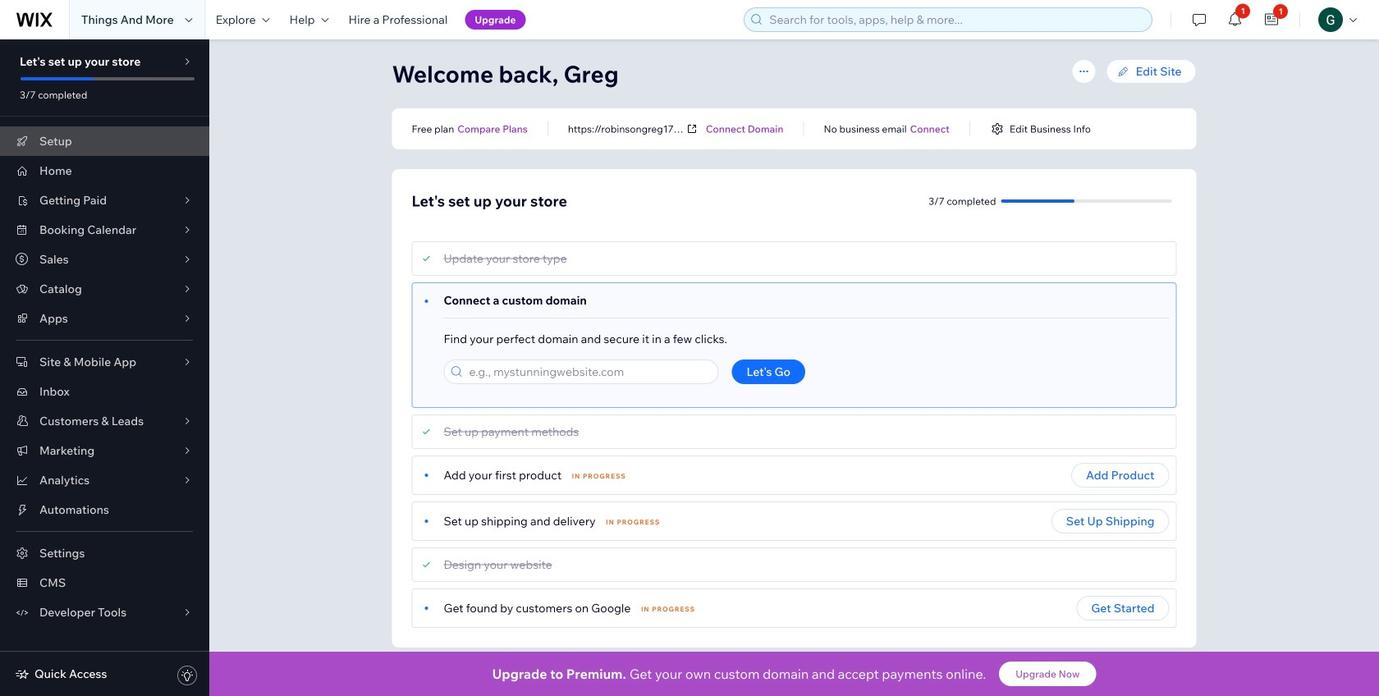 Task type: describe. For each thing, give the bounding box(es) containing it.
sidebar element
[[0, 39, 209, 696]]

e.g., mystunningwebsite.com field
[[464, 360, 713, 383]]



Task type: locate. For each thing, give the bounding box(es) containing it.
Search for tools, apps, help & more... field
[[765, 8, 1147, 31]]



Task type: vqa. For each thing, say whether or not it's contained in the screenshot.
the middle Sell
no



